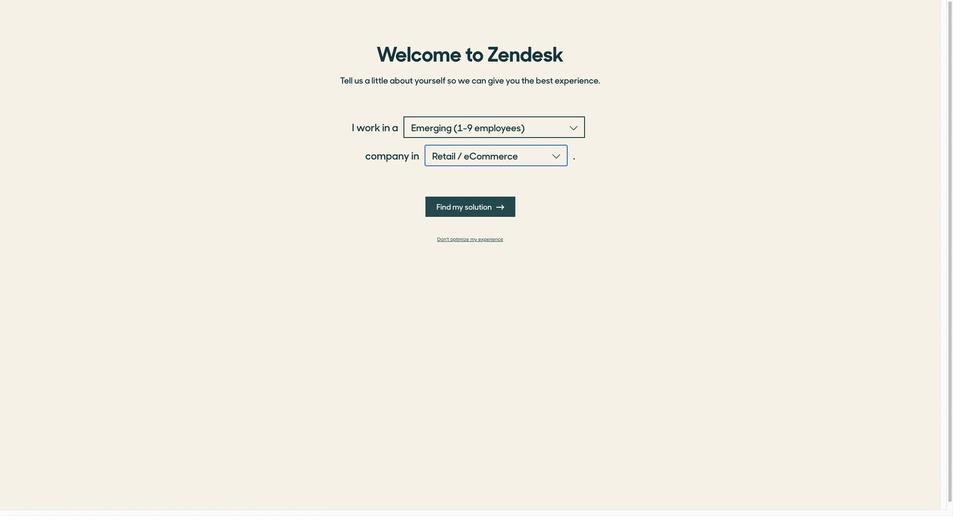 Task type: locate. For each thing, give the bounding box(es) containing it.
arrow right image
[[497, 203, 504, 211]]

in right company
[[411, 148, 419, 163]]

company in
[[365, 148, 419, 163]]

zendesk
[[487, 38, 564, 67]]

0 horizontal spatial my
[[452, 201, 463, 212]]

in
[[382, 120, 390, 134], [411, 148, 419, 163]]

1 vertical spatial a
[[392, 120, 398, 134]]

in right work at the top left
[[382, 120, 390, 134]]

my inside button
[[452, 201, 463, 212]]

i
[[352, 120, 354, 134]]

0 vertical spatial my
[[452, 201, 463, 212]]

i work in a
[[352, 120, 398, 134]]

my right find
[[452, 201, 463, 212]]

0 vertical spatial in
[[382, 120, 390, 134]]

don't optimize my experience link
[[335, 236, 605, 243]]

0 horizontal spatial in
[[382, 120, 390, 134]]

.
[[573, 148, 575, 163]]

little
[[372, 74, 388, 86]]

a
[[365, 74, 370, 86], [392, 120, 398, 134]]

a right work at the top left
[[392, 120, 398, 134]]

find
[[436, 201, 451, 212]]

my right optimize
[[470, 236, 477, 243]]

the
[[521, 74, 534, 86]]

so
[[447, 74, 456, 86]]

tell us a little about yourself so we can give you the best experience.
[[340, 74, 600, 86]]

find     my solution
[[436, 201, 493, 212]]

to
[[465, 38, 484, 67]]

solution
[[465, 201, 492, 212]]

1 horizontal spatial my
[[470, 236, 477, 243]]

experience.
[[555, 74, 600, 86]]

find     my solution button
[[425, 197, 515, 217]]

1 horizontal spatial a
[[392, 120, 398, 134]]

welcome to zendesk
[[377, 38, 564, 67]]

1 vertical spatial in
[[411, 148, 419, 163]]

company
[[365, 148, 409, 163]]

experience
[[478, 236, 503, 243]]

my
[[452, 201, 463, 212], [470, 236, 477, 243]]

a right us
[[365, 74, 370, 86]]

0 horizontal spatial a
[[365, 74, 370, 86]]

1 horizontal spatial in
[[411, 148, 419, 163]]



Task type: describe. For each thing, give the bounding box(es) containing it.
give
[[488, 74, 504, 86]]

best
[[536, 74, 553, 86]]

1 vertical spatial my
[[470, 236, 477, 243]]

0 vertical spatial a
[[365, 74, 370, 86]]

yourself
[[415, 74, 446, 86]]

don't
[[437, 236, 449, 243]]

we
[[458, 74, 470, 86]]

you
[[506, 74, 520, 86]]

optimize
[[450, 236, 469, 243]]

tell
[[340, 74, 353, 86]]

about
[[390, 74, 413, 86]]

welcome
[[377, 38, 461, 67]]

don't optimize my experience
[[437, 236, 503, 243]]

work
[[356, 120, 380, 134]]

can
[[472, 74, 486, 86]]

us
[[354, 74, 363, 86]]



